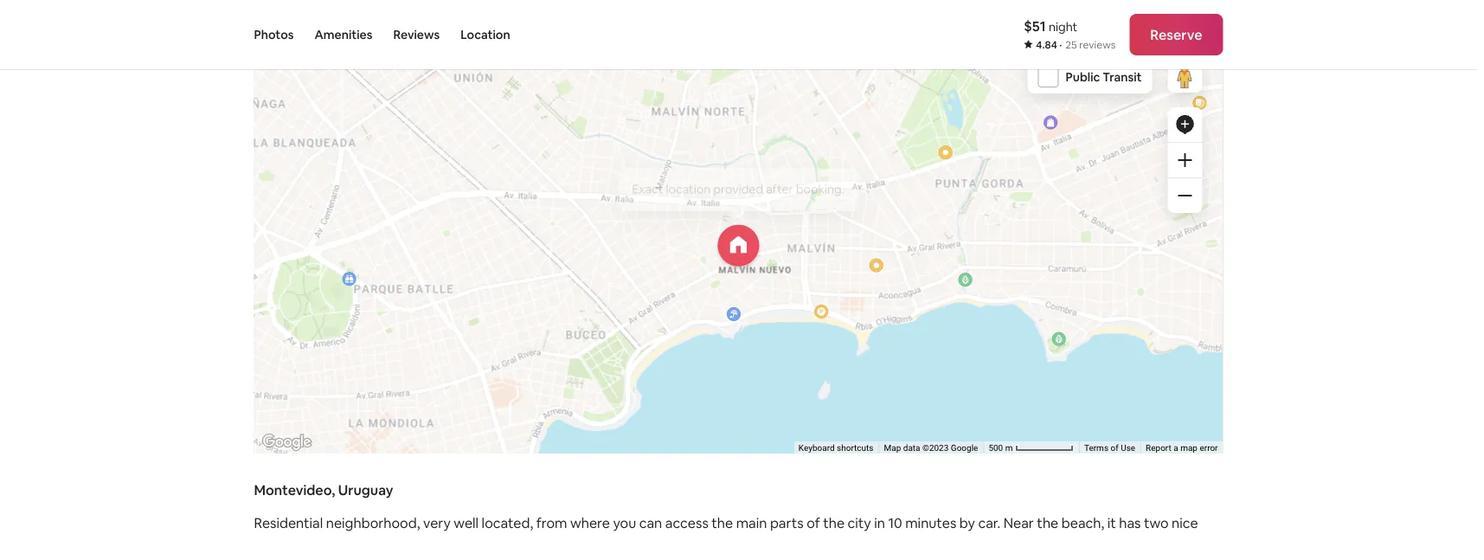 Task type: vqa. For each thing, say whether or not it's contained in the screenshot.
where
yes



Task type: locate. For each thing, give the bounding box(es) containing it.
your stay location, map pin image
[[718, 225, 760, 267]]

terms
[[1085, 443, 1109, 453]]

of right parts
[[807, 514, 820, 532]]

25
[[1066, 38, 1078, 52]]

the
[[712, 514, 733, 532], [823, 514, 845, 532], [1037, 514, 1059, 532]]

access
[[666, 514, 709, 532]]

keyboard
[[799, 443, 835, 453]]

2 horizontal spatial the
[[1037, 514, 1059, 532]]

parts
[[770, 514, 804, 532]]

·
[[1060, 38, 1063, 52]]

in
[[875, 514, 886, 532]]

reserve button
[[1130, 14, 1224, 55]]

3 the from the left
[[1037, 514, 1059, 532]]

4.84
[[1037, 38, 1058, 52]]

residential
[[254, 514, 323, 532]]

500
[[989, 443, 1004, 453]]

0 horizontal spatial of
[[807, 514, 820, 532]]

keyboard shortcuts button
[[799, 442, 874, 454]]

use
[[1121, 443, 1136, 453]]

1 horizontal spatial of
[[1111, 443, 1119, 453]]

minutes
[[906, 514, 957, 532]]

1 vertical spatial of
[[807, 514, 820, 532]]

well
[[454, 514, 479, 532]]

the left the 'city'
[[823, 514, 845, 532]]

of
[[1111, 443, 1119, 453], [807, 514, 820, 532]]

the right near
[[1037, 514, 1059, 532]]

the left 'main'
[[712, 514, 733, 532]]

reviews button
[[393, 0, 440, 69]]

montevideo, uruguay
[[254, 481, 394, 499]]

map
[[1181, 443, 1198, 453]]

from
[[536, 514, 567, 532]]

1 horizontal spatial the
[[823, 514, 845, 532]]

very
[[423, 514, 451, 532]]

located,
[[482, 514, 533, 532]]

neighborhood,
[[326, 514, 420, 532]]

by
[[960, 514, 976, 532]]

reviews
[[1080, 38, 1116, 52]]

of left use
[[1111, 443, 1119, 453]]

report a map error link
[[1146, 443, 1218, 453]]

amenities
[[315, 27, 373, 42]]

residential neighborhood, very well located, from where you can access the main parts of the city in 10 minutes by car. near the beach, it has two nice
[[254, 514, 1199, 534]]

1 the from the left
[[712, 514, 733, 532]]

public
[[1066, 69, 1101, 85]]

0 vertical spatial of
[[1111, 443, 1119, 453]]

map
[[884, 443, 901, 453]]

terms of use
[[1085, 443, 1136, 453]]

location
[[461, 27, 510, 42]]

transit
[[1103, 69, 1142, 85]]

reserve
[[1151, 26, 1203, 43]]

google
[[951, 443, 979, 453]]

car.
[[979, 514, 1001, 532]]

of inside residential neighborhood, very well located, from where you can access the main parts of the city in 10 minutes by car. near the beach, it has two nice
[[807, 514, 820, 532]]

0 horizontal spatial the
[[712, 514, 733, 532]]

a
[[1174, 443, 1179, 453]]

uruguay
[[338, 481, 394, 499]]

4.84 · 25 reviews
[[1037, 38, 1116, 52]]



Task type: describe. For each thing, give the bounding box(es) containing it.
city
[[848, 514, 872, 532]]

two
[[1144, 514, 1169, 532]]

drag pegman onto the map to open street view image
[[1168, 58, 1203, 93]]

reviews
[[393, 27, 440, 42]]

add a place to the map image
[[1175, 114, 1196, 135]]

$51 night
[[1024, 17, 1078, 35]]

nice
[[1172, 514, 1199, 532]]

you
[[613, 514, 636, 532]]

main
[[736, 514, 767, 532]]

zoom out image
[[1179, 189, 1193, 203]]

photos button
[[254, 0, 294, 69]]

data
[[904, 443, 921, 453]]

near
[[1004, 514, 1034, 532]]

10
[[889, 514, 903, 532]]

zoom in image
[[1179, 153, 1193, 167]]

can
[[640, 514, 663, 532]]

google image
[[258, 431, 316, 454]]

public transit
[[1066, 69, 1142, 85]]

error
[[1200, 443, 1218, 453]]

shortcuts
[[837, 443, 874, 453]]

500 m button
[[984, 442, 1079, 454]]

photos
[[254, 27, 294, 42]]

has
[[1120, 514, 1141, 532]]

report
[[1146, 443, 1172, 453]]

map data ©2023 google
[[884, 443, 979, 453]]

it
[[1108, 514, 1117, 532]]

m
[[1006, 443, 1013, 453]]

montevideo,
[[254, 481, 335, 499]]

where
[[571, 514, 610, 532]]

amenities button
[[315, 0, 373, 69]]

location button
[[461, 0, 510, 69]]

$51
[[1024, 17, 1046, 35]]

night
[[1049, 19, 1078, 34]]

2 the from the left
[[823, 514, 845, 532]]

terms of use link
[[1085, 443, 1136, 453]]

500 m
[[989, 443, 1015, 453]]

beach,
[[1062, 514, 1105, 532]]

google map
showing 9 points of interest. region
[[244, 0, 1352, 534]]

keyboard shortcuts
[[799, 443, 874, 453]]

©2023
[[923, 443, 949, 453]]

report a map error
[[1146, 443, 1218, 453]]



